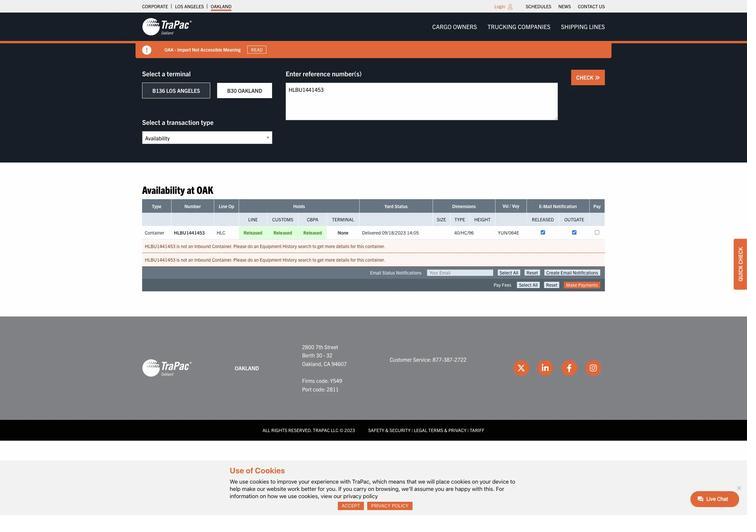 Task type: describe. For each thing, give the bounding box(es) containing it.
b136 los angeles
[[153, 87, 200, 94]]

hlc
[[217, 230, 225, 236]]

7th
[[316, 344, 323, 351]]

- inside 2800 7th street berth 30 - 32 oakland, ca 94607
[[324, 352, 325, 359]]

yard status
[[385, 204, 408, 210]]

select for select a transaction type
[[142, 118, 160, 126]]

1 vertical spatial privacy
[[371, 504, 391, 509]]

none
[[338, 230, 349, 236]]

tariff link
[[470, 428, 485, 434]]

1 vertical spatial for
[[351, 257, 356, 263]]

30
[[316, 352, 322, 359]]

are
[[446, 486, 454, 493]]

make
[[567, 282, 578, 288]]

customs
[[273, 217, 294, 223]]

safety & security link
[[369, 428, 411, 434]]

status for yard
[[395, 204, 408, 210]]

outgate
[[565, 217, 585, 223]]

will
[[427, 479, 435, 486]]

09/18/2023
[[382, 230, 406, 236]]

pay fees
[[494, 282, 512, 288]]

all
[[263, 428, 270, 434]]

accessible
[[201, 47, 222, 52]]

terminal
[[167, 69, 191, 78]]

check button
[[572, 70, 605, 85]]

1 cookies from the left
[[250, 479, 269, 486]]

firms
[[302, 378, 315, 384]]

policy
[[392, 504, 409, 509]]

y549
[[330, 378, 342, 384]]

1 details from the top
[[336, 244, 350, 250]]

trapac,
[[352, 479, 371, 486]]

1 get from the top
[[318, 244, 324, 250]]

trucking companies
[[488, 23, 551, 30]]

banner containing cargo owners
[[0, 13, 748, 58]]

0 vertical spatial solid image
[[142, 46, 152, 55]]

los angeles
[[175, 3, 204, 9]]

2 vertical spatial hlbu1441453
[[145, 257, 176, 263]]

read
[[251, 47, 263, 53]]

terms
[[429, 428, 443, 434]]

2 container. from the top
[[365, 257, 386, 263]]

2800
[[302, 344, 314, 351]]

1 horizontal spatial our
[[334, 494, 342, 500]]

which
[[373, 479, 387, 486]]

1 your from the left
[[299, 479, 310, 486]]

safety
[[369, 428, 385, 434]]

accept
[[342, 504, 360, 509]]

use
[[230, 467, 244, 476]]

op
[[229, 204, 234, 210]]

cargo owners link
[[427, 20, 483, 33]]

delivered
[[362, 230, 381, 236]]

terminal
[[332, 217, 354, 223]]

menu bar containing cargo owners
[[427, 20, 611, 33]]

cookies
[[255, 467, 285, 476]]

2 you from the left
[[435, 486, 445, 493]]

released right hlc
[[244, 230, 263, 236]]

tariff
[[470, 428, 485, 434]]

vsl / voy
[[503, 203, 520, 209]]

1 vertical spatial los
[[166, 87, 176, 94]]

contact us
[[578, 3, 605, 9]]

0 vertical spatial hlbu1441453
[[174, 230, 205, 236]]

port
[[302, 386, 312, 393]]

0 vertical spatial for
[[351, 244, 356, 250]]

not
[[192, 47, 200, 52]]

corporate link
[[142, 2, 168, 11]]

2 container. from the top
[[212, 257, 232, 263]]

shipping lines link
[[556, 20, 611, 33]]

meaning
[[224, 47, 241, 52]]

0 vertical spatial -
[[175, 47, 177, 52]]

0 vertical spatial angeles
[[184, 3, 204, 9]]

877-
[[433, 357, 444, 363]]

contact
[[578, 3, 598, 9]]

0 horizontal spatial type
[[152, 204, 162, 210]]

a for terminal
[[162, 69, 165, 78]]

email status notifications
[[370, 270, 422, 276]]

login link
[[495, 3, 506, 9]]

vsl
[[503, 203, 509, 209]]

1 & from the left
[[386, 428, 389, 434]]

1 horizontal spatial check
[[738, 247, 744, 265]]

a for transaction
[[162, 118, 165, 126]]

oak - import not accessible meaning
[[165, 47, 241, 52]]

use of cookies we use cookies to improve your experience with trapac, which means that we will place cookies on your device to help make our website work better for you. if you carry on browsing, we'll assume you are happy with this. for information on how we use cookies, view our privacy policy
[[230, 467, 516, 500]]

if
[[339, 486, 342, 493]]

us
[[599, 3, 605, 9]]

1 you from the left
[[343, 486, 352, 493]]

ca
[[324, 361, 331, 367]]

0 vertical spatial we
[[418, 479, 426, 486]]

privacy
[[344, 494, 362, 500]]

2 vertical spatial oakland
[[235, 365, 259, 372]]

yard
[[385, 204, 394, 210]]

1 horizontal spatial with
[[472, 486, 483, 493]]

1 vertical spatial code:
[[313, 386, 326, 393]]

better
[[301, 486, 317, 493]]

read link
[[248, 46, 267, 54]]

2 do from the top
[[248, 257, 253, 263]]

2 more from the top
[[325, 257, 335, 263]]

status for email
[[383, 270, 395, 276]]

1 inbound from the top
[[194, 244, 211, 250]]

0 vertical spatial on
[[472, 479, 479, 486]]

browsing,
[[376, 486, 400, 493]]

availability at oak
[[142, 183, 213, 196]]

released down customs
[[274, 230, 292, 236]]

shipping
[[561, 23, 588, 30]]

line op
[[219, 204, 234, 210]]

payments
[[579, 282, 598, 288]]

2 hlbu1441453 is not an inbound container. please do an equipment history search to get more details for this container. from the top
[[145, 257, 386, 263]]

privacy policy link
[[368, 502, 413, 511]]

0 vertical spatial oakland
[[211, 3, 232, 9]]

news
[[559, 3, 571, 9]]

1 not from the top
[[181, 244, 187, 250]]

dimensions
[[453, 204, 476, 210]]

container
[[145, 230, 164, 236]]

2 this from the top
[[357, 257, 364, 263]]

delivered 09/18/2023 14:05
[[362, 230, 419, 236]]

2 vertical spatial on
[[260, 494, 266, 500]]

select for select a terminal
[[142, 69, 160, 78]]

for
[[496, 486, 505, 493]]

improve
[[277, 479, 297, 486]]

1 horizontal spatial oak
[[197, 183, 213, 196]]

make payments link
[[564, 282, 601, 289]]

1 hlbu1441453 is not an inbound container. please do an equipment history search to get more details for this container. from the top
[[145, 244, 386, 250]]

b30 oakland
[[227, 87, 262, 94]]

trapac
[[313, 428, 330, 434]]

that
[[407, 479, 417, 486]]

cookies,
[[299, 494, 320, 500]]

2 is from the top
[[177, 257, 180, 263]]

2 inbound from the top
[[194, 257, 211, 263]]

1 | from the left
[[412, 428, 413, 434]]

notifications
[[396, 270, 422, 276]]



Task type: vqa. For each thing, say whether or not it's contained in the screenshot.
first details from the top of the page
yes



Task type: locate. For each thing, give the bounding box(es) containing it.
oak left import
[[165, 47, 174, 52]]

40/hc/96
[[455, 230, 474, 236]]

0 vertical spatial history
[[283, 244, 297, 250]]

is
[[177, 244, 180, 250], [177, 257, 180, 263]]

banner
[[0, 13, 748, 58]]

we up the assume
[[418, 479, 426, 486]]

menu bar down light image
[[427, 20, 611, 33]]

2 details from the top
[[336, 257, 350, 263]]

1 horizontal spatial &
[[445, 428, 448, 434]]

None checkbox
[[541, 231, 545, 235], [573, 231, 577, 235], [595, 231, 600, 235], [541, 231, 545, 235], [573, 231, 577, 235], [595, 231, 600, 235]]

2 vertical spatial for
[[318, 486, 325, 493]]

pay for pay
[[594, 204, 601, 210]]

1 vertical spatial oakland image
[[142, 359, 192, 378]]

2811
[[327, 386, 339, 393]]

0 vertical spatial select
[[142, 69, 160, 78]]

1 horizontal spatial -
[[324, 352, 325, 359]]

berth
[[302, 352, 315, 359]]

1 oakland image from the top
[[142, 18, 192, 36]]

device
[[493, 479, 509, 486]]

privacy policy
[[371, 504, 409, 509]]

1 vertical spatial a
[[162, 118, 165, 126]]

service:
[[413, 357, 432, 363]]

0 vertical spatial search
[[298, 244, 312, 250]]

availability
[[142, 183, 185, 196]]

on left how at the left of page
[[260, 494, 266, 500]]

angeles down terminal
[[177, 87, 200, 94]]

voy
[[512, 203, 520, 209]]

0 vertical spatial our
[[257, 486, 265, 493]]

of
[[246, 467, 253, 476]]

our right "make"
[[257, 486, 265, 493]]

b136
[[153, 87, 165, 94]]

oakland,
[[302, 361, 323, 367]]

contact us link
[[578, 2, 605, 11]]

footer containing 2800 7th street
[[0, 317, 748, 441]]

cargo owners
[[433, 23, 477, 30]]

1 vertical spatial hlbu1441453
[[145, 244, 176, 250]]

0 vertical spatial is
[[177, 244, 180, 250]]

0 vertical spatial oak
[[165, 47, 174, 52]]

cargo
[[433, 23, 452, 30]]

1 vertical spatial not
[[181, 257, 187, 263]]

this.
[[484, 486, 495, 493]]

0 vertical spatial line
[[219, 204, 227, 210]]

1 horizontal spatial pay
[[594, 204, 601, 210]]

footer
[[0, 317, 748, 441]]

do
[[248, 244, 253, 250], [248, 257, 253, 263]]

0 vertical spatial container.
[[365, 244, 386, 250]]

privacy down policy
[[371, 504, 391, 509]]

1 vertical spatial use
[[288, 494, 297, 500]]

1 vertical spatial oakland
[[238, 87, 262, 94]]

1 vertical spatial -
[[324, 352, 325, 359]]

your up better
[[299, 479, 310, 486]]

1 vertical spatial get
[[318, 257, 324, 263]]

check inside button
[[577, 74, 595, 81]]

with left this.
[[472, 486, 483, 493]]

customer service: 877-387-2722
[[390, 357, 467, 363]]

2 | from the left
[[468, 428, 469, 434]]

corporate
[[142, 3, 168, 9]]

2 search from the top
[[298, 257, 312, 263]]

1 horizontal spatial privacy
[[449, 428, 467, 434]]

hlbu1441453 is not an inbound container. please do an equipment history search to get more details for this container.
[[145, 244, 386, 250], [145, 257, 386, 263]]

1 vertical spatial solid image
[[595, 75, 600, 80]]

firms code:  y549 port code:  2811
[[302, 378, 342, 393]]

oakland image
[[142, 18, 192, 36], [142, 359, 192, 378]]

select up b136
[[142, 69, 160, 78]]

0 horizontal spatial with
[[340, 479, 351, 486]]

1 vertical spatial more
[[325, 257, 335, 263]]

no image
[[736, 485, 743, 492]]

1 vertical spatial on
[[368, 486, 375, 493]]

type down the availability
[[152, 204, 162, 210]]

schedules
[[526, 3, 552, 9]]

a left terminal
[[162, 69, 165, 78]]

1 vertical spatial do
[[248, 257, 253, 263]]

on up policy
[[368, 486, 375, 493]]

assume
[[415, 486, 434, 493]]

2 oakland image from the top
[[142, 359, 192, 378]]

1 search from the top
[[298, 244, 312, 250]]

|
[[412, 428, 413, 434], [468, 428, 469, 434]]

notification
[[553, 204, 577, 210]]

2023
[[345, 428, 355, 434]]

line for line
[[248, 217, 258, 223]]

14:05
[[407, 230, 419, 236]]

1 horizontal spatial we
[[418, 479, 426, 486]]

0 vertical spatial type
[[152, 204, 162, 210]]

1 more from the top
[[325, 244, 335, 250]]

1 horizontal spatial cookies
[[451, 479, 471, 486]]

2 get from the top
[[318, 257, 324, 263]]

e-mail notification
[[540, 204, 577, 210]]

schedules link
[[526, 2, 552, 11]]

0 vertical spatial container.
[[212, 244, 232, 250]]

your up this.
[[480, 479, 491, 486]]

shipping lines
[[561, 23, 605, 30]]

None button
[[498, 270, 521, 276], [525, 270, 540, 276], [545, 270, 601, 276], [517, 282, 540, 288], [544, 282, 560, 288], [498, 270, 521, 276], [525, 270, 540, 276], [545, 270, 601, 276], [517, 282, 540, 288], [544, 282, 560, 288]]

solid image
[[142, 46, 152, 55], [595, 75, 600, 80]]

cookies up "make"
[[250, 479, 269, 486]]

we'll
[[402, 486, 413, 493]]

menu bar
[[523, 2, 609, 11], [427, 20, 611, 33]]

number
[[185, 204, 201, 210]]

| left tariff
[[468, 428, 469, 434]]

&
[[386, 428, 389, 434], [445, 428, 448, 434]]

0 vertical spatial equipment
[[260, 244, 282, 250]]

0 horizontal spatial you
[[343, 486, 352, 493]]

1 vertical spatial this
[[357, 257, 364, 263]]

privacy
[[449, 428, 467, 434], [371, 504, 391, 509]]

2 history from the top
[[283, 257, 297, 263]]

select
[[142, 69, 160, 78], [142, 118, 160, 126]]

line left customs
[[248, 217, 258, 223]]

pay left fees in the bottom of the page
[[494, 282, 501, 288]]

our down if
[[334, 494, 342, 500]]

select a transaction type
[[142, 118, 214, 126]]

rights
[[272, 428, 287, 434]]

cookies up happy
[[451, 479, 471, 486]]

not
[[181, 244, 187, 250], [181, 257, 187, 263]]

solid image inside check button
[[595, 75, 600, 80]]

0 vertical spatial not
[[181, 244, 187, 250]]

0 horizontal spatial use
[[239, 479, 248, 486]]

1 select from the top
[[142, 69, 160, 78]]

released down e-
[[532, 217, 554, 223]]

website
[[267, 486, 286, 493]]

2 please from the top
[[234, 257, 247, 263]]

1 vertical spatial container.
[[365, 257, 386, 263]]

means
[[389, 479, 406, 486]]

0 vertical spatial this
[[357, 244, 364, 250]]

1 is from the top
[[177, 244, 180, 250]]

0 horizontal spatial |
[[412, 428, 413, 434]]

0 horizontal spatial on
[[260, 494, 266, 500]]

e-
[[540, 204, 544, 210]]

select left transaction
[[142, 118, 160, 126]]

legal
[[414, 428, 428, 434]]

1 please from the top
[[234, 244, 247, 250]]

0 vertical spatial oakland image
[[142, 18, 192, 36]]

information
[[230, 494, 258, 500]]

container. down delivered
[[365, 244, 386, 250]]

1 vertical spatial please
[[234, 257, 247, 263]]

owners
[[453, 23, 477, 30]]

1 vertical spatial search
[[298, 257, 312, 263]]

1 container. from the top
[[365, 244, 386, 250]]

status right email
[[383, 270, 395, 276]]

1 vertical spatial we
[[280, 494, 287, 500]]

| left legal on the right bottom of the page
[[412, 428, 413, 434]]

number(s)
[[332, 69, 362, 78]]

pay right notification
[[594, 204, 601, 210]]

0 horizontal spatial check
[[577, 74, 595, 81]]

menu bar up the shipping
[[523, 2, 609, 11]]

Your Email email field
[[428, 270, 494, 276]]

2 a from the top
[[162, 118, 165, 126]]

customer
[[390, 357, 412, 363]]

how
[[268, 494, 278, 500]]

reference
[[303, 69, 331, 78]]

1 vertical spatial oak
[[197, 183, 213, 196]]

& right safety
[[386, 428, 389, 434]]

equipment
[[260, 244, 282, 250], [260, 257, 282, 263]]

2 horizontal spatial on
[[472, 479, 479, 486]]

32
[[327, 352, 333, 359]]

©
[[340, 428, 344, 434]]

1 vertical spatial our
[[334, 494, 342, 500]]

0 horizontal spatial your
[[299, 479, 310, 486]]

pay for pay fees
[[494, 282, 501, 288]]

1 container. from the top
[[212, 244, 232, 250]]

angeles left oakland 'link' at left top
[[184, 3, 204, 9]]

policy
[[363, 494, 378, 500]]

experience
[[311, 479, 339, 486]]

0 vertical spatial more
[[325, 244, 335, 250]]

pay
[[594, 204, 601, 210], [494, 282, 501, 288]]

0 vertical spatial code:
[[316, 378, 329, 384]]

los right corporate at the left
[[175, 3, 183, 9]]

line for line op
[[219, 204, 227, 210]]

get
[[318, 244, 324, 250], [318, 257, 324, 263]]

inbound
[[194, 244, 211, 250], [194, 257, 211, 263]]

we down website
[[280, 494, 287, 500]]

cookies
[[250, 479, 269, 486], [451, 479, 471, 486]]

2 cookies from the left
[[451, 479, 471, 486]]

0 vertical spatial pay
[[594, 204, 601, 210]]

1 history from the top
[[283, 244, 297, 250]]

status right yard
[[395, 204, 408, 210]]

1 horizontal spatial line
[[248, 217, 258, 223]]

2 equipment from the top
[[260, 257, 282, 263]]

1 vertical spatial angeles
[[177, 87, 200, 94]]

privacy left tariff link
[[449, 428, 467, 434]]

line left op in the left top of the page
[[219, 204, 227, 210]]

news link
[[559, 2, 571, 11]]

1 horizontal spatial |
[[468, 428, 469, 434]]

1 vertical spatial hlbu1441453 is not an inbound container. please do an equipment history search to get more details for this container.
[[145, 257, 386, 263]]

released down cbpa
[[304, 230, 322, 236]]

1 vertical spatial menu bar
[[427, 20, 611, 33]]

0 horizontal spatial oak
[[165, 47, 174, 52]]

0 horizontal spatial our
[[257, 486, 265, 493]]

2 & from the left
[[445, 428, 448, 434]]

0 vertical spatial please
[[234, 244, 247, 250]]

1 vertical spatial container.
[[212, 257, 232, 263]]

1 this from the top
[[357, 244, 364, 250]]

menu bar containing schedules
[[523, 2, 609, 11]]

0 horizontal spatial pay
[[494, 282, 501, 288]]

2 select from the top
[[142, 118, 160, 126]]

details
[[336, 244, 350, 250], [336, 257, 350, 263]]

1 equipment from the top
[[260, 244, 282, 250]]

more
[[325, 244, 335, 250], [325, 257, 335, 263]]

0 horizontal spatial cookies
[[250, 479, 269, 486]]

you down place
[[435, 486, 445, 493]]

an
[[188, 244, 193, 250], [254, 244, 259, 250], [188, 257, 193, 263], [254, 257, 259, 263]]

accept link
[[338, 502, 364, 511]]

0 vertical spatial inbound
[[194, 244, 211, 250]]

you.
[[326, 486, 337, 493]]

enter reference number(s)
[[286, 69, 362, 78]]

place
[[436, 479, 450, 486]]

0 vertical spatial los
[[175, 3, 183, 9]]

0 vertical spatial a
[[162, 69, 165, 78]]

make
[[242, 486, 256, 493]]

use up "make"
[[239, 479, 248, 486]]

1 vertical spatial history
[[283, 257, 297, 263]]

code: right port
[[313, 386, 326, 393]]

holds
[[294, 204, 305, 210]]

1 horizontal spatial on
[[368, 486, 375, 493]]

2 not from the top
[[181, 257, 187, 263]]

history
[[283, 244, 297, 250], [283, 257, 297, 263]]

with up if
[[340, 479, 351, 486]]

0 horizontal spatial line
[[219, 204, 227, 210]]

0 vertical spatial hlbu1441453 is not an inbound container. please do an equipment history search to get more details for this container.
[[145, 244, 386, 250]]

size
[[437, 217, 446, 223]]

Enter reference number(s) text field
[[286, 83, 559, 120]]

for inside use of cookies we use cookies to improve your experience with trapac, which means that we will place cookies on your device to help make our website work better for you. if you carry on browsing, we'll assume you are happy with this. for information on how we use cookies, view our privacy policy
[[318, 486, 325, 493]]

oak right at
[[197, 183, 213, 196]]

1 a from the top
[[162, 69, 165, 78]]

at
[[187, 183, 195, 196]]

type down dimensions
[[455, 217, 466, 223]]

on left device
[[472, 479, 479, 486]]

1 horizontal spatial use
[[288, 494, 297, 500]]

1 vertical spatial select
[[142, 118, 160, 126]]

0 vertical spatial privacy
[[449, 428, 467, 434]]

you right if
[[343, 486, 352, 493]]

enter
[[286, 69, 301, 78]]

code: up 2811
[[316, 378, 329, 384]]

0 horizontal spatial -
[[175, 47, 177, 52]]

- right the 30
[[324, 352, 325, 359]]

legal terms & privacy link
[[414, 428, 467, 434]]

transaction
[[167, 118, 200, 126]]

0 horizontal spatial we
[[280, 494, 287, 500]]

- left import
[[175, 47, 177, 52]]

container. up email
[[365, 257, 386, 263]]

a left transaction
[[162, 118, 165, 126]]

light image
[[508, 4, 513, 9]]

type
[[201, 118, 214, 126]]

0 horizontal spatial &
[[386, 428, 389, 434]]

to
[[313, 244, 317, 250], [313, 257, 317, 263], [271, 479, 276, 486], [511, 479, 516, 486]]

0 vertical spatial menu bar
[[523, 2, 609, 11]]

1 vertical spatial line
[[248, 217, 258, 223]]

1 horizontal spatial solid image
[[595, 75, 600, 80]]

select a terminal
[[142, 69, 191, 78]]

los right b136
[[166, 87, 176, 94]]

1 do from the top
[[248, 244, 253, 250]]

94607
[[332, 361, 347, 367]]

1 horizontal spatial type
[[455, 217, 466, 223]]

& right terms
[[445, 428, 448, 434]]

2 your from the left
[[480, 479, 491, 486]]

a
[[162, 69, 165, 78], [162, 118, 165, 126]]

-
[[175, 47, 177, 52], [324, 352, 325, 359]]

0 horizontal spatial solid image
[[142, 46, 152, 55]]

container.
[[365, 244, 386, 250], [365, 257, 386, 263]]

1 horizontal spatial your
[[480, 479, 491, 486]]

1 vertical spatial inbound
[[194, 257, 211, 263]]

0 vertical spatial do
[[248, 244, 253, 250]]

use down work
[[288, 494, 297, 500]]

1 vertical spatial check
[[738, 247, 744, 265]]

security
[[390, 428, 411, 434]]

1 vertical spatial type
[[455, 217, 466, 223]]



